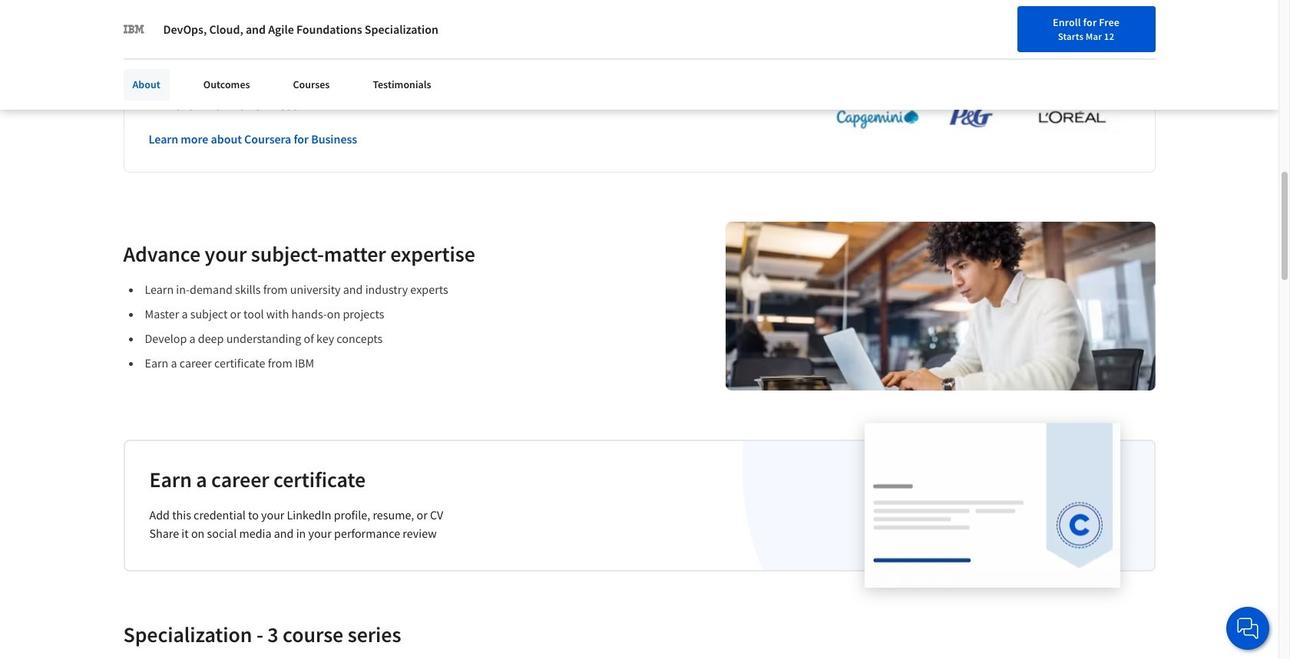 Task type: locate. For each thing, give the bounding box(es) containing it.
None search field
[[219, 10, 588, 40]]



Task type: vqa. For each thing, say whether or not it's contained in the screenshot.
right EARN
no



Task type: describe. For each thing, give the bounding box(es) containing it.
coursera enterprise logos image
[[813, 71, 1120, 137]]

ibm image
[[123, 18, 145, 40]]

coursera career certificate image
[[865, 424, 1121, 588]]



